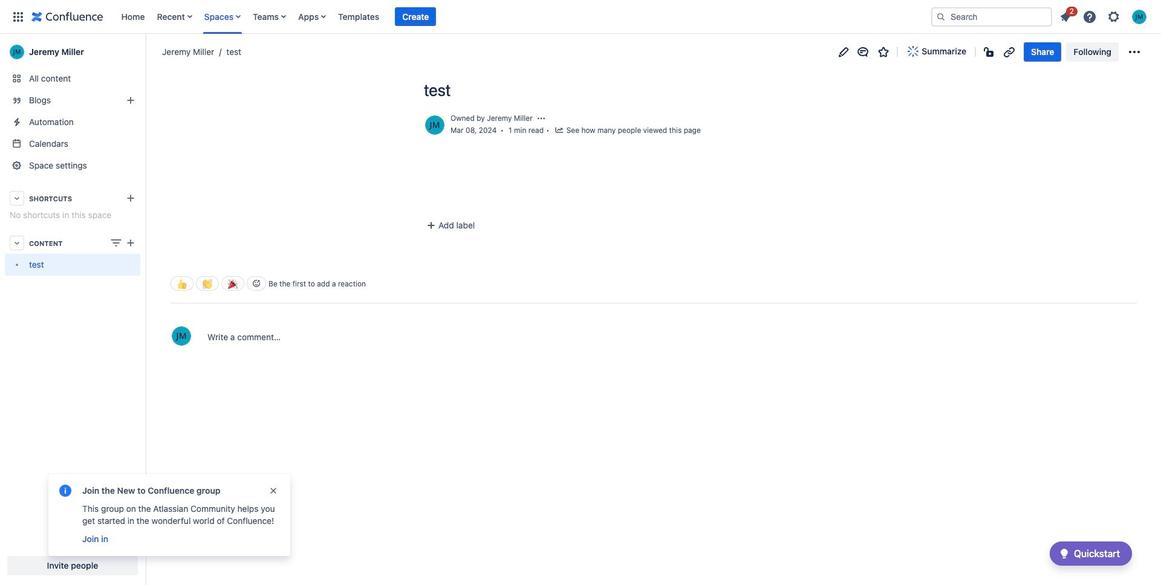 Task type: locate. For each thing, give the bounding box(es) containing it.
None search field
[[932, 7, 1053, 26]]

settings icon image
[[1107, 9, 1122, 24]]

your profile and preferences image
[[1133, 9, 1147, 24]]

banner
[[0, 0, 1162, 34]]

:clap: image
[[203, 279, 212, 289]]

1 vertical spatial more information about jeremy miller image
[[171, 326, 192, 348]]

:clap: image
[[203, 279, 212, 289]]

no restrictions image
[[983, 44, 998, 59]]

confluence image
[[31, 9, 103, 24], [31, 9, 103, 24]]

list
[[115, 0, 930, 34], [1055, 5, 1155, 28]]

search image
[[937, 12, 946, 21]]

add reaction image
[[252, 279, 261, 289]]

change view image
[[109, 236, 123, 251]]

1 horizontal spatial more information about jeremy miller image
[[424, 114, 446, 136]]

global element
[[7, 0, 930, 34]]

list item inside global element
[[395, 7, 437, 26]]

0 horizontal spatial more information about jeremy miller image
[[171, 326, 192, 348]]

0 horizontal spatial list item
[[395, 7, 437, 26]]

create a blog image
[[123, 93, 138, 108]]

list item
[[1055, 5, 1078, 26], [395, 7, 437, 26]]

:tada: image
[[228, 279, 238, 289], [228, 279, 238, 289]]

manage page ownership image
[[537, 114, 546, 124]]

more information about jeremy miller image
[[424, 114, 446, 136], [171, 326, 192, 348]]

star image
[[877, 44, 892, 59]]

0 vertical spatial more information about jeremy miller image
[[424, 114, 446, 136]]

info image
[[58, 484, 73, 499]]

:thumbsup: image
[[177, 279, 187, 289]]

dismiss image
[[269, 487, 278, 496]]



Task type: describe. For each thing, give the bounding box(es) containing it.
1 horizontal spatial list item
[[1055, 5, 1078, 26]]

copy link image
[[1003, 44, 1017, 59]]

Add label text field
[[423, 220, 516, 232]]

space element
[[0, 34, 145, 586]]

:thumbsup: image
[[177, 279, 187, 289]]

add shortcut image
[[123, 191, 138, 206]]

0 horizontal spatial list
[[115, 0, 930, 34]]

appswitcher icon image
[[11, 9, 25, 24]]

check image
[[1058, 547, 1072, 562]]

more actions image
[[1128, 44, 1143, 59]]

collapse sidebar image
[[132, 40, 159, 64]]

edit this page image
[[837, 44, 852, 59]]

help icon image
[[1083, 9, 1098, 24]]

create a page image
[[123, 236, 138, 251]]

Search field
[[932, 7, 1053, 26]]

notification icon image
[[1059, 9, 1074, 24]]

1 horizontal spatial list
[[1055, 5, 1155, 28]]



Task type: vqa. For each thing, say whether or not it's contained in the screenshot.
Marketplace apps link
no



